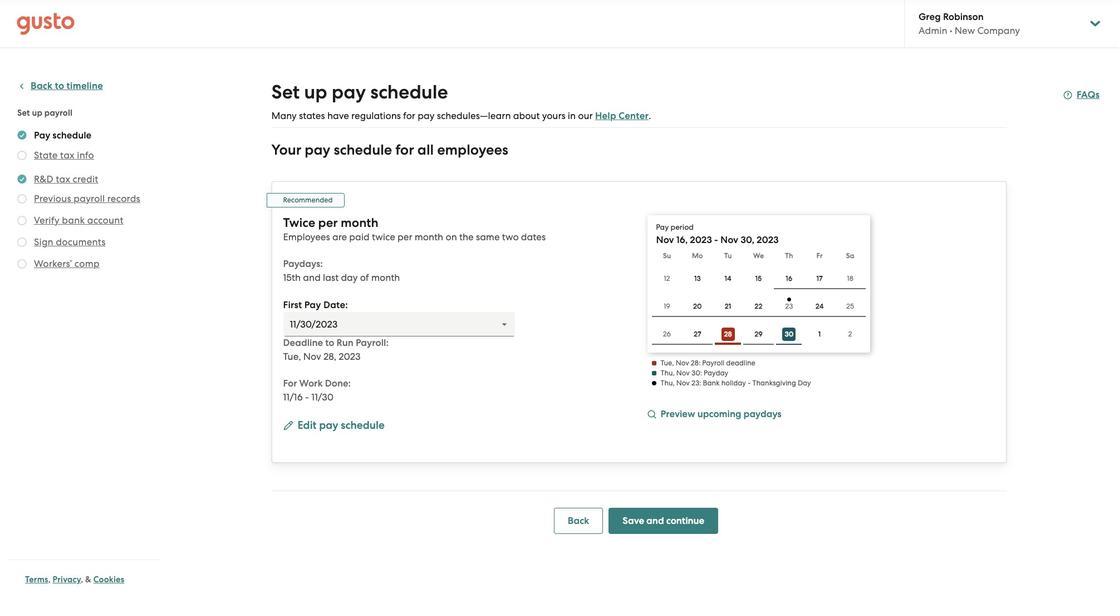 Task type: locate. For each thing, give the bounding box(es) containing it.
1 vertical spatial 28
[[691, 359, 699, 368]]

to up 28,
[[325, 337, 334, 349]]

tu
[[724, 252, 732, 260]]

pay
[[332, 81, 366, 104], [418, 110, 435, 121], [305, 141, 330, 159], [319, 419, 338, 432]]

1 vertical spatial per
[[398, 232, 412, 243]]

23 down thu, nov 30 : payday
[[692, 379, 699, 388]]

: left bank
[[699, 379, 701, 388]]

back to timeline button
[[17, 80, 103, 93]]

for work done: 11/16 - 11/30
[[283, 378, 351, 403]]

twice per month employees are paid twice per month on the same two dates
[[283, 215, 546, 243]]

0 horizontal spatial pay
[[34, 130, 50, 141]]

0 horizontal spatial to
[[55, 80, 64, 92]]

tue, up thu, nov 30 : payday
[[661, 359, 674, 368]]

up for pay
[[304, 81, 327, 104]]

up up "pay schedule"
[[32, 108, 42, 118]]

recommended
[[283, 196, 333, 204]]

help
[[595, 110, 616, 122]]

states
[[299, 110, 325, 121]]

check image left sign
[[17, 238, 27, 247]]

for left the all
[[395, 141, 414, 159]]

nov inside deadline to run payroll: tue, nov 28, 2023
[[303, 351, 321, 363]]

thu, nov 23 : bank holiday - thanksgiving day
[[661, 379, 811, 388]]

module__icon___go7vc image inside the preview upcoming paydays button
[[647, 410, 656, 419]]

0 vertical spatial for
[[403, 110, 415, 121]]

same
[[476, 232, 500, 243]]

privacy
[[53, 575, 81, 585]]

per up are
[[318, 215, 338, 231]]

to left timeline
[[55, 80, 64, 92]]

23 down the 16
[[785, 303, 793, 311]]

2023 down run
[[339, 351, 361, 363]]

0 horizontal spatial back
[[31, 80, 53, 92]]

holiday
[[721, 379, 746, 388]]

1 vertical spatial set
[[17, 108, 30, 118]]

1 horizontal spatial up
[[304, 81, 327, 104]]

check image
[[17, 151, 27, 160], [17, 216, 27, 226], [17, 238, 27, 247], [17, 259, 27, 269]]

0 vertical spatial up
[[304, 81, 327, 104]]

to for timeline
[[55, 80, 64, 92]]

pay for pay period nov 16, 2023 - nov 30, 2023
[[656, 223, 669, 232]]

to inside deadline to run payroll: tue, nov 28, 2023
[[325, 337, 334, 349]]

mo
[[692, 252, 703, 260]]

23
[[785, 303, 793, 311], [692, 379, 699, 388]]

2023
[[690, 234, 712, 246], [757, 234, 779, 246], [339, 351, 361, 363]]

month
[[341, 215, 378, 231], [415, 232, 443, 243], [371, 272, 400, 283]]

0 vertical spatial and
[[303, 272, 321, 283]]

- right holiday
[[748, 379, 751, 388]]

1 horizontal spatial payroll
[[74, 193, 105, 204]]

month inside paydays: 15th and last day of month
[[371, 272, 400, 283]]

0 vertical spatial circle check image
[[17, 129, 27, 142]]

are
[[332, 232, 347, 243]]

30 right 29
[[785, 330, 794, 339]]

pay
[[34, 130, 50, 141], [656, 223, 669, 232], [304, 300, 321, 311]]

and inside button
[[647, 515, 664, 527]]

back up set up payroll
[[31, 80, 53, 92]]

1 vertical spatial and
[[647, 515, 664, 527]]

: down tue, nov 28 : payroll deadline
[[700, 369, 702, 378]]

tue, inside deadline to run payroll: tue, nov 28, 2023
[[283, 351, 301, 363]]

thu, down 26
[[661, 369, 675, 378]]

payroll down the credit
[[74, 193, 105, 204]]

for right regulations
[[403, 110, 415, 121]]

1 horizontal spatial per
[[398, 232, 412, 243]]

circle check image up check image
[[17, 173, 27, 186]]

payroll up "pay schedule"
[[44, 108, 72, 118]]

2 horizontal spatial pay
[[656, 223, 669, 232]]

- right 11/16
[[305, 392, 309, 403]]

upcoming
[[698, 409, 741, 420]]

0 vertical spatial tax
[[60, 150, 75, 161]]

0 vertical spatial back
[[31, 80, 53, 92]]

check image left "state"
[[17, 151, 27, 160]]

: up thu, nov 30 : payday
[[699, 359, 701, 368]]

r&d tax credit
[[34, 174, 98, 185]]

deadline to run payroll: tue, nov 28, 2023
[[283, 337, 389, 363]]

set down "back to timeline" button
[[17, 108, 30, 118]]

module__icon___go7vc image
[[647, 410, 656, 419], [283, 421, 293, 431]]

pay schedule
[[34, 130, 91, 141]]

0 vertical spatial 30
[[785, 330, 794, 339]]

, left &
[[81, 575, 83, 585]]

back
[[31, 80, 53, 92], [568, 515, 589, 527]]

2 vertical spatial -
[[305, 392, 309, 403]]

preview upcoming paydays button
[[647, 408, 782, 423]]

1 vertical spatial tax
[[56, 174, 70, 185]]

pay up "state"
[[34, 130, 50, 141]]

pay right first
[[304, 300, 321, 311]]

nov down deadline
[[303, 351, 321, 363]]

and right save
[[647, 515, 664, 527]]

pay right edit
[[319, 419, 338, 432]]

1 vertical spatial for
[[395, 141, 414, 159]]

paydays:
[[283, 258, 323, 270]]

sign
[[34, 237, 53, 248]]

0 horizontal spatial set
[[17, 108, 30, 118]]

greg
[[919, 11, 941, 23]]

twice
[[283, 215, 315, 231]]

0 vertical spatial 23
[[785, 303, 793, 311]]

0 horizontal spatial up
[[32, 108, 42, 118]]

0 horizontal spatial payroll
[[44, 108, 72, 118]]

0 horizontal spatial module__icon___go7vc image
[[283, 421, 293, 431]]

, left privacy link
[[48, 575, 51, 585]]

1 vertical spatial 30
[[692, 369, 700, 378]]

your pay schedule for all employees
[[271, 141, 508, 159]]

per right twice
[[398, 232, 412, 243]]

for
[[403, 110, 415, 121], [395, 141, 414, 159]]

1 horizontal spatial -
[[714, 234, 718, 246]]

pay inside many states have regulations for pay schedules—learn about yours in our help center .
[[418, 110, 435, 121]]

check image for state
[[17, 151, 27, 160]]

0 horizontal spatial 23
[[692, 379, 699, 388]]

schedule up state tax info
[[53, 130, 91, 141]]

1 horizontal spatial 28
[[724, 330, 732, 339]]

0 horizontal spatial and
[[303, 272, 321, 283]]

1 horizontal spatial ,
[[81, 575, 83, 585]]

up
[[304, 81, 327, 104], [32, 108, 42, 118]]

timeline
[[67, 80, 103, 92]]

state
[[34, 150, 58, 161]]

15th
[[283, 272, 301, 283]]

tax left info in the left top of the page
[[60, 150, 75, 161]]

0 vertical spatial -
[[714, 234, 718, 246]]

deadline
[[726, 359, 756, 368]]

1 horizontal spatial to
[[325, 337, 334, 349]]

set for set up payroll
[[17, 108, 30, 118]]

0 vertical spatial 28
[[724, 330, 732, 339]]

0 vertical spatial to
[[55, 80, 64, 92]]

yours
[[542, 110, 566, 121]]

credit
[[73, 174, 98, 185]]

1 horizontal spatial and
[[647, 515, 664, 527]]

of
[[360, 272, 369, 283]]

3 check image from the top
[[17, 238, 27, 247]]

0 vertical spatial set
[[271, 81, 300, 104]]

tax inside state tax info button
[[60, 150, 75, 161]]

2023 up we
[[757, 234, 779, 246]]

28 up thu, nov 30 : payday
[[691, 359, 699, 368]]

2 vertical spatial month
[[371, 272, 400, 283]]

fr
[[817, 252, 823, 260]]

pay left period
[[656, 223, 669, 232]]

up up states
[[304, 81, 327, 104]]

records
[[107, 193, 140, 204]]

1 check image from the top
[[17, 151, 27, 160]]

verify bank account button
[[34, 214, 123, 227]]

set up many in the left top of the page
[[271, 81, 300, 104]]

- left 30, on the top right
[[714, 234, 718, 246]]

0 horizontal spatial ,
[[48, 575, 51, 585]]

2 thu, from the top
[[661, 379, 675, 388]]

1 horizontal spatial tue,
[[661, 359, 674, 368]]

pay inside list
[[34, 130, 50, 141]]

20
[[693, 302, 702, 311]]

greg robinson admin • new company
[[919, 11, 1020, 36]]

day
[[798, 379, 811, 388]]

pay up the all
[[418, 110, 435, 121]]

set up payroll
[[17, 108, 72, 118]]

period
[[671, 223, 694, 232]]

0 horizontal spatial -
[[305, 392, 309, 403]]

about
[[513, 110, 540, 121]]

tax
[[60, 150, 75, 161], [56, 174, 70, 185]]

circle check image
[[17, 129, 27, 142], [17, 173, 27, 186]]

module__icon___go7vc image for edit pay schedule
[[283, 421, 293, 431]]

1 vertical spatial module__icon___go7vc image
[[283, 421, 293, 431]]

,
[[48, 575, 51, 585], [81, 575, 83, 585]]

26
[[663, 330, 671, 339]]

1 vertical spatial back
[[568, 515, 589, 527]]

module__icon___go7vc image inside edit pay schedule button
[[283, 421, 293, 431]]

for inside many states have regulations for pay schedules—learn about yours in our help center .
[[403, 110, 415, 121]]

payroll:
[[356, 337, 389, 349]]

all
[[418, 141, 434, 159]]

back left save
[[568, 515, 589, 527]]

1 , from the left
[[48, 575, 51, 585]]

per
[[318, 215, 338, 231], [398, 232, 412, 243]]

back to timeline
[[31, 80, 103, 92]]

admin
[[919, 25, 947, 36]]

1 vertical spatial payroll
[[74, 193, 105, 204]]

tax inside r&d tax credit button
[[56, 174, 70, 185]]

info
[[77, 150, 94, 161]]

0 vertical spatial module__icon___go7vc image
[[647, 410, 656, 419]]

2 vertical spatial pay
[[304, 300, 321, 311]]

:
[[699, 359, 701, 368], [700, 369, 702, 378], [699, 379, 701, 388]]

1 vertical spatial up
[[32, 108, 42, 118]]

2023 up 'mo'
[[690, 234, 712, 246]]

1 thu, from the top
[[661, 369, 675, 378]]

pay inside pay period nov 16, 2023 - nov 30, 2023
[[656, 223, 669, 232]]

1 vertical spatial :
[[700, 369, 702, 378]]

2 check image from the top
[[17, 216, 27, 226]]

help center link
[[595, 110, 649, 122]]

save
[[623, 515, 644, 527]]

check image for sign
[[17, 238, 27, 247]]

check image left the workers'
[[17, 259, 27, 269]]

16
[[786, 275, 793, 283]]

month right 'of'
[[371, 272, 400, 283]]

13
[[694, 275, 701, 283]]

twice
[[372, 232, 395, 243]]

1 vertical spatial pay
[[656, 223, 669, 232]]

1 vertical spatial to
[[325, 337, 334, 349]]

0 vertical spatial pay
[[34, 130, 50, 141]]

4 check image from the top
[[17, 259, 27, 269]]

0 horizontal spatial tue,
[[283, 351, 301, 363]]

circle check image down set up payroll
[[17, 129, 27, 142]]

tue, down deadline
[[283, 351, 301, 363]]

schedule down done:
[[341, 419, 385, 432]]

0 vertical spatial :
[[699, 359, 701, 368]]

1 vertical spatial thu,
[[661, 379, 675, 388]]

30 down tue, nov 28 : payroll deadline
[[692, 369, 700, 378]]

0 vertical spatial thu,
[[661, 369, 675, 378]]

nov up tu
[[721, 234, 738, 246]]

thu, down thu, nov 30 : payday
[[661, 379, 675, 388]]

0 horizontal spatial per
[[318, 215, 338, 231]]

to inside button
[[55, 80, 64, 92]]

month left 'on'
[[415, 232, 443, 243]]

tax for info
[[60, 150, 75, 161]]

save and continue
[[623, 515, 705, 527]]

1 vertical spatial month
[[415, 232, 443, 243]]

1 vertical spatial circle check image
[[17, 173, 27, 186]]

first pay date:
[[283, 300, 348, 311]]

21
[[725, 302, 731, 311]]

tax for credit
[[56, 174, 70, 185]]

- inside for work done: 11/16 - 11/30
[[305, 392, 309, 403]]

month up paid
[[341, 215, 378, 231]]

1 horizontal spatial 23
[[785, 303, 793, 311]]

thanksgiving
[[753, 379, 796, 388]]

tue,
[[283, 351, 301, 363], [661, 359, 674, 368]]

pay schedule list
[[17, 129, 154, 273]]

many
[[271, 110, 297, 121]]

paid
[[349, 232, 370, 243]]

check image down check image
[[17, 216, 27, 226]]

1 horizontal spatial set
[[271, 81, 300, 104]]

2 horizontal spatial -
[[748, 379, 751, 388]]

last
[[323, 272, 339, 283]]

27
[[694, 330, 701, 339]]

previous payroll records
[[34, 193, 140, 204]]

and down paydays:
[[303, 272, 321, 283]]

0 vertical spatial payroll
[[44, 108, 72, 118]]

two
[[502, 232, 519, 243]]

1 horizontal spatial back
[[568, 515, 589, 527]]

: for thu, nov 30
[[700, 369, 702, 378]]

module__icon___go7vc image left edit
[[283, 421, 293, 431]]

28 down 21 at the right bottom
[[724, 330, 732, 339]]

1 horizontal spatial module__icon___go7vc image
[[647, 410, 656, 419]]

2 horizontal spatial 2023
[[757, 234, 779, 246]]

we
[[753, 252, 764, 260]]

module__icon___go7vc image left preview
[[647, 410, 656, 419]]

0 horizontal spatial 30
[[692, 369, 700, 378]]

comp
[[75, 258, 100, 270]]

schedule up regulations
[[370, 81, 448, 104]]

tax right r&d
[[56, 174, 70, 185]]

0 horizontal spatial 2023
[[339, 351, 361, 363]]

-
[[714, 234, 718, 246], [748, 379, 751, 388], [305, 392, 309, 403]]



Task type: describe. For each thing, give the bounding box(es) containing it.
terms
[[25, 575, 48, 585]]

center
[[619, 110, 649, 122]]

sign documents
[[34, 237, 106, 248]]

faqs
[[1077, 89, 1100, 101]]

set for set up pay schedule
[[271, 81, 300, 104]]

30,
[[741, 234, 755, 246]]

16,
[[676, 234, 688, 246]]

work
[[299, 378, 323, 390]]

nov up "su"
[[656, 234, 674, 246]]

verify
[[34, 215, 60, 226]]

2
[[848, 330, 852, 339]]

11/16
[[283, 392, 303, 403]]

pay right the your
[[305, 141, 330, 159]]

workers'
[[34, 258, 72, 270]]

deadline
[[283, 337, 323, 349]]

run
[[337, 337, 354, 349]]

- inside pay period nov 16, 2023 - nov 30, 2023
[[714, 234, 718, 246]]

preview upcoming paydays
[[661, 409, 782, 420]]

19
[[664, 302, 670, 311]]

thu, for thu, nov 23 : bank holiday - thanksgiving day
[[661, 379, 675, 388]]

company
[[977, 25, 1020, 36]]

back for back to timeline
[[31, 80, 53, 92]]

payday
[[704, 369, 728, 378]]

nov up thu, nov 30 : payday
[[676, 359, 689, 368]]

check image
[[17, 194, 27, 204]]

regulations
[[351, 110, 401, 121]]

pay for pay schedule
[[34, 130, 50, 141]]

to for run
[[325, 337, 334, 349]]

your
[[271, 141, 301, 159]]

paydays
[[744, 409, 782, 420]]

sa
[[846, 252, 855, 260]]

1 circle check image from the top
[[17, 129, 27, 142]]

faqs button
[[1064, 89, 1100, 102]]

back for back
[[568, 515, 589, 527]]

1 horizontal spatial 30
[[785, 330, 794, 339]]

schedule down regulations
[[334, 141, 392, 159]]

28,
[[324, 351, 336, 363]]

12
[[664, 275, 670, 283]]

2 , from the left
[[81, 575, 83, 585]]

schedule inside list
[[53, 130, 91, 141]]

preview
[[661, 409, 695, 420]]

set up pay schedule
[[271, 81, 448, 104]]

on
[[446, 232, 457, 243]]

the
[[459, 232, 474, 243]]

22
[[755, 302, 763, 311]]

employees
[[437, 141, 508, 159]]

11/30
[[311, 392, 334, 403]]

up for payroll
[[32, 108, 42, 118]]

1 horizontal spatial 2023
[[690, 234, 712, 246]]

pay inside button
[[319, 419, 338, 432]]

bank
[[703, 379, 720, 388]]

check image for verify
[[17, 216, 27, 226]]

2 circle check image from the top
[[17, 173, 27, 186]]

continue
[[666, 515, 705, 527]]

: for tue, nov 28
[[699, 359, 701, 368]]

r&d
[[34, 174, 53, 185]]

r&d tax credit button
[[34, 173, 98, 186]]

first
[[283, 300, 302, 311]]

29
[[755, 330, 763, 339]]

17
[[817, 275, 823, 283]]

pay period nov 16, 2023 - nov 30, 2023
[[656, 223, 779, 246]]

14
[[725, 275, 732, 283]]

new
[[955, 25, 975, 36]]

nov down thu, nov 30 : payday
[[676, 379, 690, 388]]

1 vertical spatial -
[[748, 379, 751, 388]]

for
[[283, 378, 297, 390]]

thu, for thu, nov 30 : payday
[[661, 369, 675, 378]]

0 horizontal spatial 28
[[691, 359, 699, 368]]

tue, nov 28 : payroll deadline
[[661, 359, 756, 368]]

nov down tue, nov 28 : payroll deadline
[[676, 369, 690, 378]]

2023 inside deadline to run payroll: tue, nov 28, 2023
[[339, 351, 361, 363]]

date:
[[323, 300, 348, 311]]

terms , privacy , & cookies
[[25, 575, 124, 585]]

th
[[785, 252, 793, 260]]

payroll inside button
[[74, 193, 105, 204]]

0 vertical spatial month
[[341, 215, 378, 231]]

module__icon___go7vc image for preview upcoming paydays
[[647, 410, 656, 419]]

check image for workers'
[[17, 259, 27, 269]]

save and continue button
[[609, 508, 718, 534]]

robinson
[[943, 11, 984, 23]]

0 vertical spatial per
[[318, 215, 338, 231]]

su
[[663, 252, 671, 260]]

state tax info
[[34, 150, 94, 161]]

sign documents button
[[34, 236, 106, 249]]

dates
[[521, 232, 546, 243]]

account
[[87, 215, 123, 226]]

schedule inside button
[[341, 419, 385, 432]]

done:
[[325, 378, 351, 390]]

cookies button
[[93, 574, 124, 587]]

edit
[[298, 419, 317, 432]]

documents
[[56, 237, 106, 248]]

1 horizontal spatial pay
[[304, 300, 321, 311]]

workers' comp
[[34, 258, 100, 270]]

2 vertical spatial :
[[699, 379, 701, 388]]

thu, nov 30 : payday
[[661, 369, 728, 378]]

previous
[[34, 193, 71, 204]]

cookies
[[93, 575, 124, 585]]

edit pay schedule button
[[283, 418, 385, 435]]

1 vertical spatial 23
[[692, 379, 699, 388]]

pay up have at the top of page
[[332, 81, 366, 104]]

bank
[[62, 215, 85, 226]]

home image
[[17, 13, 75, 35]]

.
[[649, 110, 651, 121]]

and inside paydays: 15th and last day of month
[[303, 272, 321, 283]]

state tax info button
[[34, 149, 94, 162]]



Task type: vqa. For each thing, say whether or not it's contained in the screenshot.
Work
yes



